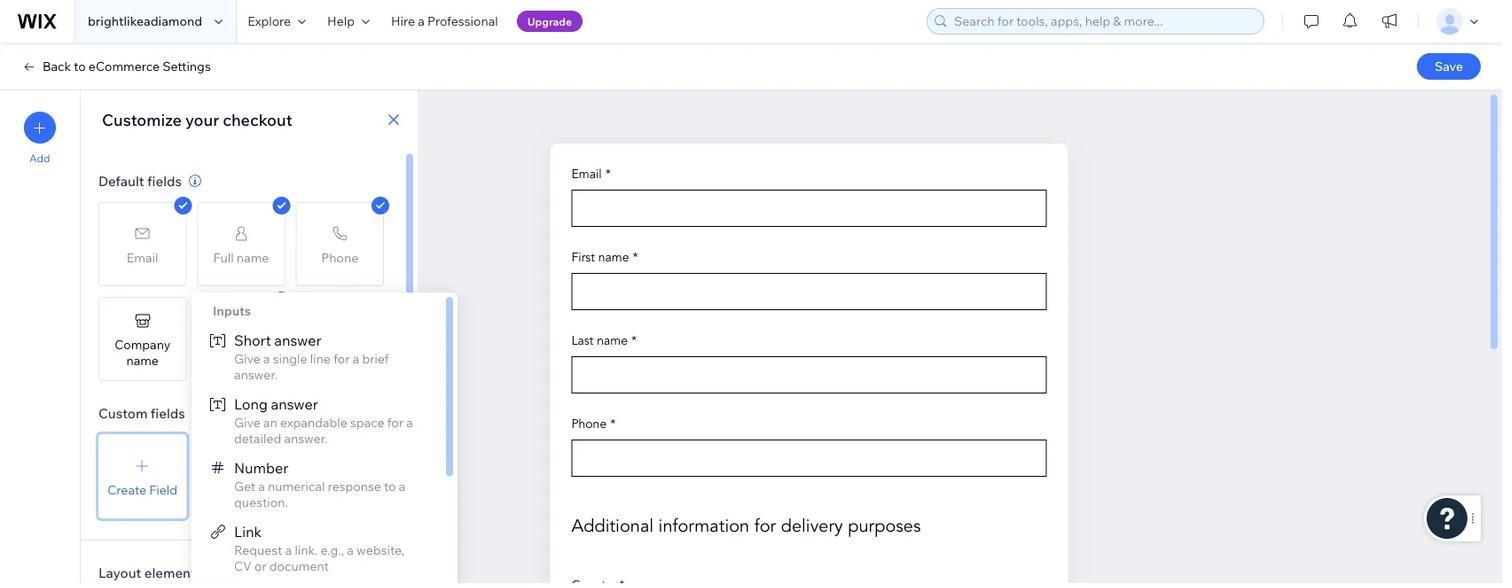 Task type: vqa. For each thing, say whether or not it's contained in the screenshot.
second the Give from the bottom
yes



Task type: locate. For each thing, give the bounding box(es) containing it.
brief
[[362, 351, 389, 367]]

0 vertical spatial answer
[[274, 332, 322, 350]]

answer. down expandable
[[284, 431, 328, 447]]

checkout
[[223, 110, 292, 130]]

link
[[234, 523, 262, 541]]

hire a professional link
[[381, 0, 509, 43]]

1 vertical spatial to
[[384, 479, 396, 495]]

long answer give an expandable space for a detailed answer.
[[234, 396, 413, 447]]

document
[[269, 559, 329, 574]]

a right response at the left of page
[[399, 479, 406, 495]]

website,
[[357, 543, 405, 558]]

1 vertical spatial answer.
[[284, 431, 328, 447]]

answer. for long answer
[[284, 431, 328, 447]]

give inside "long answer give an expandable space for a detailed answer."
[[234, 415, 261, 431]]

for inside "long answer give an expandable space for a detailed answer."
[[387, 415, 404, 431]]

a up the question.
[[258, 479, 265, 495]]

fields
[[147, 173, 182, 189], [151, 405, 185, 422]]

0 vertical spatial fields
[[147, 173, 182, 189]]

0 vertical spatial answer.
[[234, 367, 278, 383]]

numerical
[[268, 479, 325, 495]]

for inside the short answer give a single line for a brief answer.
[[334, 351, 350, 367]]

0 horizontal spatial to
[[74, 59, 86, 74]]

1 give from the top
[[234, 351, 261, 367]]

back to ecommerce settings button
[[21, 59, 211, 75]]

answer. inside the short answer give a single line for a brief answer.
[[234, 367, 278, 383]]

company
[[115, 337, 170, 352]]

upgrade button
[[517, 11, 583, 32]]

answer for short answer
[[274, 332, 322, 350]]

answer inside "long answer give an expandable space for a detailed answer."
[[271, 396, 318, 413]]

give for short answer
[[234, 351, 261, 367]]

answer
[[274, 332, 322, 350], [271, 396, 318, 413]]

fields right default
[[147, 173, 182, 189]]

0 vertical spatial to
[[74, 59, 86, 74]]

a right space
[[406, 415, 413, 431]]

response
[[328, 479, 381, 495]]

1 vertical spatial fields
[[151, 405, 185, 422]]

ecommerce
[[89, 59, 160, 74]]

answer.
[[234, 367, 278, 383], [284, 431, 328, 447]]

expandable
[[280, 415, 348, 431]]

a down short
[[263, 351, 270, 367]]

1 horizontal spatial answer.
[[284, 431, 328, 447]]

for
[[334, 351, 350, 367], [387, 415, 404, 431]]

customize your checkout
[[102, 110, 292, 130]]

professional
[[428, 13, 498, 29]]

give down short
[[234, 351, 261, 367]]

for right line
[[334, 351, 350, 367]]

give for long answer
[[234, 415, 261, 431]]

create field button
[[98, 435, 187, 519]]

answer. up long
[[234, 367, 278, 383]]

answer. inside "long answer give an expandable space for a detailed answer."
[[284, 431, 328, 447]]

number get a numerical response to a question.
[[234, 460, 406, 511]]

1 vertical spatial answer
[[271, 396, 318, 413]]

0 horizontal spatial for
[[334, 351, 350, 367]]

for for short answer
[[334, 351, 350, 367]]

Search for tools, apps, help & more... field
[[949, 9, 1259, 34]]

1 vertical spatial give
[[234, 415, 261, 431]]

to right back at the top of page
[[74, 59, 86, 74]]

give down long
[[234, 415, 261, 431]]

to right response at the left of page
[[384, 479, 396, 495]]

a left brief
[[353, 351, 359, 367]]

link request a link. e.g., a website, cv or document
[[234, 523, 405, 574]]

2 give from the top
[[234, 415, 261, 431]]

1 vertical spatial for
[[387, 415, 404, 431]]

give inside the short answer give a single line for a brief answer.
[[234, 351, 261, 367]]

short
[[234, 332, 271, 350]]

name
[[126, 353, 159, 368]]

help button
[[317, 0, 381, 43]]

add
[[30, 152, 50, 165]]

short answer give a single line for a brief answer.
[[234, 332, 389, 383]]

for right space
[[387, 415, 404, 431]]

space
[[350, 415, 385, 431]]

fields right custom
[[151, 405, 185, 422]]

fields for default fields
[[147, 173, 182, 189]]

answer inside the short answer give a single line for a brief answer.
[[274, 332, 322, 350]]

get
[[234, 479, 256, 495]]

customize
[[102, 110, 182, 130]]

company name
[[115, 337, 170, 368]]

answer up single
[[274, 332, 322, 350]]

0 horizontal spatial answer.
[[234, 367, 278, 383]]

give
[[234, 351, 261, 367], [234, 415, 261, 431]]

0 vertical spatial give
[[234, 351, 261, 367]]

create
[[108, 482, 146, 498]]

0 vertical spatial for
[[334, 351, 350, 367]]

save button
[[1418, 53, 1482, 80]]

list box containing short answer
[[192, 293, 458, 585]]

list box
[[192, 293, 458, 585]]

answer up expandable
[[271, 396, 318, 413]]

to
[[74, 59, 86, 74], [384, 479, 396, 495]]

1 horizontal spatial to
[[384, 479, 396, 495]]

a
[[418, 13, 425, 29], [263, 351, 270, 367], [353, 351, 359, 367], [406, 415, 413, 431], [258, 479, 265, 495], [399, 479, 406, 495], [285, 543, 292, 558], [347, 543, 354, 558]]

detailed
[[234, 431, 281, 447]]

1 horizontal spatial for
[[387, 415, 404, 431]]

a right e.g.,
[[347, 543, 354, 558]]

default fields
[[98, 173, 182, 189]]



Task type: describe. For each thing, give the bounding box(es) containing it.
back to ecommerce settings
[[43, 59, 211, 74]]

brightlikeadiamond
[[88, 13, 202, 29]]

create field
[[108, 482, 177, 498]]

custom
[[98, 405, 148, 422]]

field
[[149, 482, 177, 498]]

request
[[234, 543, 283, 558]]

answer for long answer
[[271, 396, 318, 413]]

line
[[310, 351, 331, 367]]

a left link.
[[285, 543, 292, 558]]

long
[[234, 396, 268, 413]]

your
[[185, 110, 219, 130]]

cv
[[234, 559, 252, 574]]

layout elements
[[98, 565, 203, 582]]

e.g.,
[[321, 543, 344, 558]]

single
[[273, 351, 307, 367]]

question.
[[234, 495, 288, 511]]

explore
[[248, 13, 291, 29]]

to inside button
[[74, 59, 86, 74]]

hire a professional
[[391, 13, 498, 29]]

save
[[1435, 59, 1464, 74]]

link.
[[295, 543, 318, 558]]

fields for custom fields
[[151, 405, 185, 422]]

a inside "long answer give an expandable space for a detailed answer."
[[406, 415, 413, 431]]

an
[[263, 415, 277, 431]]

number
[[234, 460, 289, 477]]

elements
[[144, 565, 203, 582]]

back
[[43, 59, 71, 74]]

upgrade
[[528, 15, 572, 28]]

custom fields
[[98, 405, 185, 422]]

inputs
[[213, 303, 251, 319]]

help
[[327, 13, 355, 29]]

settings
[[163, 59, 211, 74]]

to inside number get a numerical response to a question.
[[384, 479, 396, 495]]

default
[[98, 173, 144, 189]]

layout
[[98, 565, 141, 582]]

add button
[[24, 112, 56, 165]]

hire
[[391, 13, 415, 29]]

for for long answer
[[387, 415, 404, 431]]

answer. for short answer
[[234, 367, 278, 383]]

or
[[255, 559, 267, 574]]

a right hire on the left top
[[418, 13, 425, 29]]



